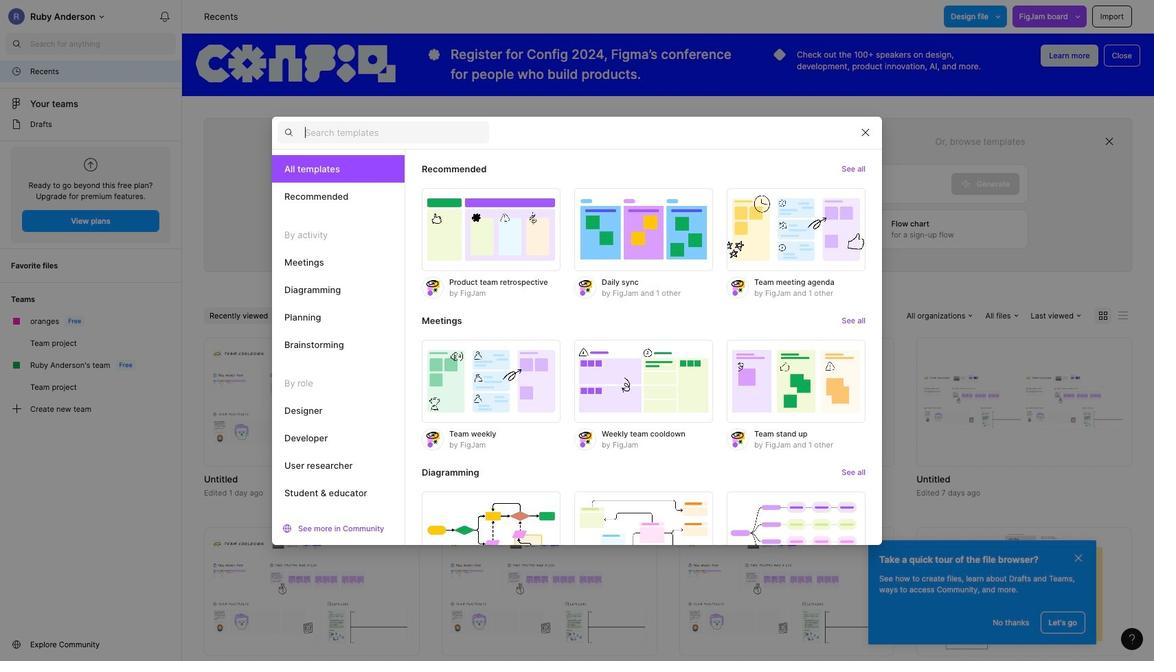 Task type: vqa. For each thing, say whether or not it's contained in the screenshot.
Weekly team cooldown image
yes



Task type: describe. For each thing, give the bounding box(es) containing it.
Search templates text field
[[305, 124, 489, 141]]

diagram basics image
[[422, 492, 561, 575]]

team weekly image
[[422, 340, 561, 423]]

product team retrospective image
[[422, 188, 561, 271]]

bell 32 image
[[154, 5, 176, 27]]

Search for anything text field
[[30, 38, 176, 49]]



Task type: locate. For each thing, give the bounding box(es) containing it.
Ex: A weekly team meeting, starting with an ice breaker field
[[309, 165, 951, 203]]

dialog
[[272, 116, 882, 603]]

community 16 image
[[11, 640, 22, 651]]

daily sync image
[[574, 188, 713, 271]]

team meeting agenda image
[[727, 188, 866, 271]]

weekly team cooldown image
[[574, 340, 713, 423]]

search 32 image
[[5, 33, 27, 55]]

file thumbnail image
[[211, 346, 413, 458], [448, 346, 650, 458], [686, 346, 888, 458], [923, 375, 1125, 430], [946, 534, 1102, 650], [211, 536, 413, 648], [448, 536, 650, 648], [686, 536, 888, 648]]

page 16 image
[[11, 119, 22, 130]]

team stand up image
[[727, 340, 866, 423]]

uml diagram image
[[574, 492, 713, 575]]

recent 16 image
[[11, 66, 22, 77]]

mindmap image
[[727, 492, 866, 575]]



